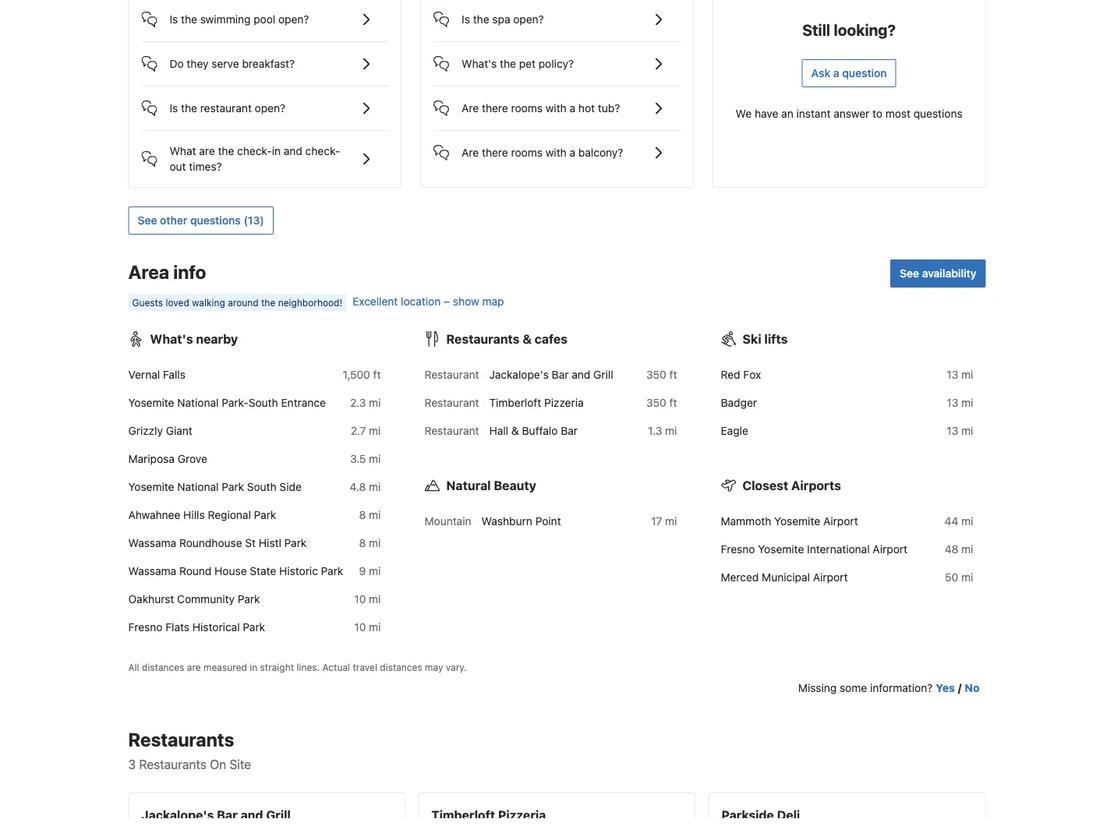 Task type: vqa. For each thing, say whether or not it's contained in the screenshot.
bottom a
yes



Task type: locate. For each thing, give the bounding box(es) containing it.
park up regional
[[222, 481, 244, 494]]

0 vertical spatial fresno
[[721, 543, 755, 556]]

hot
[[579, 102, 595, 115]]

the left restaurant
[[181, 102, 197, 115]]

& left cafes
[[523, 332, 532, 347]]

distances right all
[[142, 662, 184, 673]]

there down what's the pet policy?
[[482, 102, 508, 115]]

airport down the international
[[813, 571, 848, 584]]

0 vertical spatial wassama
[[128, 537, 176, 550]]

1 vertical spatial 10 mi
[[354, 621, 381, 634]]

restaurant for timberloft pizzeria
[[425, 396, 479, 409]]

1 vertical spatial 8
[[359, 537, 366, 550]]

1 horizontal spatial and
[[572, 368, 591, 381]]

serve
[[212, 57, 239, 70]]

1 8 mi from the top
[[359, 509, 381, 522]]

0 vertical spatial 13
[[947, 368, 959, 381]]

2 with from the top
[[546, 146, 567, 159]]

1 with from the top
[[546, 102, 567, 115]]

we
[[736, 107, 752, 120]]

8 mi down 4.8 mi
[[359, 509, 381, 522]]

2 vertical spatial airport
[[813, 571, 848, 584]]

8 mi for ahwahnee hills regional park
[[359, 509, 381, 522]]

0 vertical spatial 8
[[359, 509, 366, 522]]

2 10 from the top
[[354, 621, 366, 634]]

is the swimming pool open? button
[[142, 0, 389, 29]]

1 8 from the top
[[359, 509, 366, 522]]

0 vertical spatial 350 ft
[[647, 368, 677, 381]]

open? for is the restaurant open?
[[255, 102, 286, 115]]

what are the check-in and check- out times? button
[[142, 131, 389, 175]]

1 vertical spatial restaurant
[[425, 396, 479, 409]]

bar
[[552, 368, 569, 381], [561, 425, 578, 437]]

1 wassama from the top
[[128, 537, 176, 550]]

mariposa
[[128, 453, 175, 466]]

1 vertical spatial rooms
[[511, 146, 543, 159]]

1 restaurant from the top
[[425, 368, 479, 381]]

0 vertical spatial restaurants
[[447, 332, 520, 347]]

the inside is the restaurant open? button
[[181, 102, 197, 115]]

fox
[[744, 368, 761, 381]]

10 up 'travel'
[[354, 621, 366, 634]]

wassama roundhouse st histl park
[[128, 537, 307, 550]]

10 mi down 9 mi
[[354, 593, 381, 606]]

distances
[[142, 662, 184, 673], [380, 662, 423, 673]]

0 vertical spatial &
[[523, 332, 532, 347]]

questions left (13)
[[190, 214, 241, 227]]

washburn point
[[482, 515, 561, 528]]

round
[[179, 565, 212, 578]]

2 are from the top
[[462, 146, 479, 159]]

rooms down pet
[[511, 102, 543, 115]]

2 13 from the top
[[947, 396, 959, 409]]

airport right the international
[[873, 543, 908, 556]]

walking
[[192, 297, 225, 308]]

a left hot
[[570, 102, 576, 115]]

8 down 4.8 mi
[[359, 509, 366, 522]]

3 restaurant from the top
[[425, 425, 479, 437]]

8
[[359, 509, 366, 522], [359, 537, 366, 550]]

2 vertical spatial a
[[570, 146, 576, 159]]

1 horizontal spatial fresno
[[721, 543, 755, 556]]

mi for badger
[[962, 396, 974, 409]]

timberloft
[[489, 396, 541, 409]]

open? inside "button"
[[513, 13, 544, 26]]

in inside what are the check-in and check- out times?
[[272, 145, 281, 157]]

and inside what are the check-in and check- out times?
[[284, 145, 303, 157]]

the left spa
[[473, 13, 489, 26]]

the left pet
[[500, 57, 516, 70]]

are there rooms with a hot tub?
[[462, 102, 620, 115]]

with left balcony?
[[546, 146, 567, 159]]

restaurants up the on
[[128, 729, 234, 751]]

1 horizontal spatial &
[[523, 332, 532, 347]]

rooms down are there rooms with a hot tub?
[[511, 146, 543, 159]]

is for is the restaurant open?
[[170, 102, 178, 115]]

and down is the restaurant open? button
[[284, 145, 303, 157]]

open? right pool
[[278, 13, 309, 26]]

questions inside button
[[190, 214, 241, 227]]

10 down 9
[[354, 593, 366, 606]]

what's nearby
[[150, 332, 238, 347]]

1 vertical spatial 8 mi
[[359, 537, 381, 550]]

south left the entrance
[[249, 396, 278, 409]]

swimming
[[200, 13, 251, 26]]

open? for is the spa open?
[[513, 13, 544, 26]]

3 13 from the top
[[947, 425, 959, 437]]

there inside are there rooms with a balcony? button
[[482, 146, 508, 159]]

jackalope's
[[489, 368, 549, 381]]

1 distances from the left
[[142, 662, 184, 673]]

there for are there rooms with a balcony?
[[482, 146, 508, 159]]

restaurant down restaurants & cafes
[[425, 368, 479, 381]]

are up times?
[[199, 145, 215, 157]]

1 vertical spatial there
[[482, 146, 508, 159]]

yosemite down mariposa
[[128, 481, 174, 494]]

an
[[782, 107, 794, 120]]

2 wassama from the top
[[128, 565, 176, 578]]

1 are from the top
[[462, 102, 479, 115]]

mountain
[[425, 515, 472, 528]]

a inside are there rooms with a balcony? button
[[570, 146, 576, 159]]

0 vertical spatial are
[[462, 102, 479, 115]]

&
[[523, 332, 532, 347], [512, 425, 519, 437]]

bar down pizzeria
[[561, 425, 578, 437]]

and left grill
[[572, 368, 591, 381]]

are
[[462, 102, 479, 115], [462, 146, 479, 159]]

1 350 ft from the top
[[647, 368, 677, 381]]

1 vertical spatial fresno
[[128, 621, 163, 634]]

2 8 from the top
[[359, 537, 366, 550]]

check-
[[237, 145, 272, 157], [305, 145, 340, 157]]

see left other on the left top
[[138, 214, 157, 227]]

0 vertical spatial there
[[482, 102, 508, 115]]

ask a question button
[[802, 59, 897, 87]]

0 horizontal spatial what's
[[150, 332, 193, 347]]

is inside is the swimming pool open? button
[[170, 13, 178, 26]]

8 for wassama roundhouse st histl park
[[359, 537, 366, 550]]

are inside what are the check-in and check- out times?
[[199, 145, 215, 157]]

park right histl
[[284, 537, 307, 550]]

2 350 from the top
[[647, 396, 667, 409]]

oakhurst
[[128, 593, 174, 606]]

0 vertical spatial with
[[546, 102, 567, 115]]

2 restaurant from the top
[[425, 396, 479, 409]]

in left straight
[[250, 662, 258, 673]]

to
[[873, 107, 883, 120]]

bar up pizzeria
[[552, 368, 569, 381]]

yosemite
[[128, 396, 174, 409], [128, 481, 174, 494], [775, 515, 821, 528], [758, 543, 804, 556]]

0 vertical spatial 350
[[647, 368, 667, 381]]

guests loved walking around the neighborhood!
[[132, 297, 343, 308]]

restaurants down map on the left top of the page
[[447, 332, 520, 347]]

are there rooms with a hot tub? button
[[434, 86, 681, 118]]

in for check-
[[272, 145, 281, 157]]

0 vertical spatial a
[[834, 67, 840, 79]]

1 horizontal spatial in
[[272, 145, 281, 157]]

a for are there rooms with a hot tub?
[[570, 102, 576, 115]]

1 vertical spatial questions
[[190, 214, 241, 227]]

the left swimming
[[181, 13, 197, 26]]

1 vertical spatial national
[[177, 481, 219, 494]]

national up hills
[[177, 481, 219, 494]]

are left measured
[[187, 662, 201, 673]]

the for spa
[[473, 13, 489, 26]]

2 national from the top
[[177, 481, 219, 494]]

the inside is the swimming pool open? button
[[181, 13, 197, 26]]

in for measured
[[250, 662, 258, 673]]

1 horizontal spatial what's
[[462, 57, 497, 70]]

ft for restaurants & cafes
[[670, 368, 677, 381]]

0 horizontal spatial fresno
[[128, 621, 163, 634]]

the for restaurant
[[181, 102, 197, 115]]

10 mi for fresno flats historical park
[[354, 621, 381, 634]]

1 vertical spatial restaurants
[[128, 729, 234, 751]]

rooms for hot
[[511, 102, 543, 115]]

0 vertical spatial bar
[[552, 368, 569, 381]]

see for see availability
[[900, 267, 920, 280]]

a left balcony?
[[570, 146, 576, 159]]

the inside "is the spa open?" "button"
[[473, 13, 489, 26]]

& for restaurants
[[523, 332, 532, 347]]

1 vertical spatial see
[[900, 267, 920, 280]]

wassama down ahwahnee
[[128, 537, 176, 550]]

1 vertical spatial 10
[[354, 621, 366, 634]]

1 horizontal spatial distances
[[380, 662, 423, 673]]

see left availability in the top right of the page
[[900, 267, 920, 280]]

1 vertical spatial 13
[[947, 396, 959, 409]]

the
[[181, 13, 197, 26], [473, 13, 489, 26], [500, 57, 516, 70], [181, 102, 197, 115], [218, 145, 234, 157], [261, 297, 276, 308]]

do they serve breakfast? button
[[142, 42, 389, 73]]

ask
[[812, 67, 831, 79]]

rooms for balcony?
[[511, 146, 543, 159]]

0 vertical spatial questions
[[914, 107, 963, 120]]

0 horizontal spatial check-
[[237, 145, 272, 157]]

0 vertical spatial what's
[[462, 57, 497, 70]]

timberloft pizzeria
[[489, 396, 584, 409]]

there inside are there rooms with a hot tub? button
[[482, 102, 508, 115]]

a right ask
[[834, 67, 840, 79]]

& for hall
[[512, 425, 519, 437]]

1 vertical spatial 13 mi
[[947, 396, 974, 409]]

the for pet
[[500, 57, 516, 70]]

wassama round house state historic park
[[128, 565, 343, 578]]

show
[[453, 295, 479, 308]]

grizzly
[[128, 425, 163, 437]]

2 there from the top
[[482, 146, 508, 159]]

1.3 mi
[[648, 425, 677, 437]]

1 vertical spatial what's
[[150, 332, 193, 347]]

1 13 from the top
[[947, 368, 959, 381]]

on
[[210, 758, 226, 772]]

1 rooms from the top
[[511, 102, 543, 115]]

0 horizontal spatial see
[[138, 214, 157, 227]]

national up giant
[[177, 396, 219, 409]]

is up do at left top
[[170, 13, 178, 26]]

are for are there rooms with a hot tub?
[[462, 102, 479, 115]]

350 up the 1.3
[[647, 396, 667, 409]]

0 horizontal spatial questions
[[190, 214, 241, 227]]

0 vertical spatial 10 mi
[[354, 593, 381, 606]]

0 vertical spatial and
[[284, 145, 303, 157]]

what's left pet
[[462, 57, 497, 70]]

4.8 mi
[[350, 481, 381, 494]]

area info
[[128, 261, 206, 283]]

international
[[807, 543, 870, 556]]

2 13 mi from the top
[[947, 396, 974, 409]]

what's up the falls
[[150, 332, 193, 347]]

1 350 from the top
[[647, 368, 667, 381]]

are there rooms with a balcony? button
[[434, 131, 681, 162]]

1 vertical spatial wassama
[[128, 565, 176, 578]]

area
[[128, 261, 169, 283]]

is up what at the top of page
[[170, 102, 178, 115]]

0 vertical spatial rooms
[[511, 102, 543, 115]]

open? right spa
[[513, 13, 544, 26]]

wassama up oakhurst
[[128, 565, 176, 578]]

rooms
[[511, 102, 543, 115], [511, 146, 543, 159]]

1 vertical spatial with
[[546, 146, 567, 159]]

is inside is the restaurant open? button
[[170, 102, 178, 115]]

see
[[138, 214, 157, 227], [900, 267, 920, 280]]

distances left may at the left of the page
[[380, 662, 423, 673]]

the right the around
[[261, 297, 276, 308]]

the up times?
[[218, 145, 234, 157]]

with for hot
[[546, 102, 567, 115]]

a for are there rooms with a balcony?
[[570, 146, 576, 159]]

mi
[[962, 368, 974, 381], [369, 396, 381, 409], [962, 396, 974, 409], [369, 425, 381, 437], [665, 425, 677, 437], [962, 425, 974, 437], [369, 453, 381, 466], [369, 481, 381, 494], [369, 509, 381, 522], [665, 515, 677, 528], [962, 515, 974, 528], [369, 537, 381, 550], [962, 543, 974, 556], [369, 565, 381, 578], [962, 571, 974, 584], [369, 593, 381, 606], [369, 621, 381, 634]]

1 vertical spatial 350 ft
[[647, 396, 677, 409]]

10 for fresno flats historical park
[[354, 621, 366, 634]]

vernal
[[128, 368, 160, 381]]

13
[[947, 368, 959, 381], [947, 396, 959, 409], [947, 425, 959, 437]]

1 vertical spatial south
[[247, 481, 277, 494]]

south left "side"
[[247, 481, 277, 494]]

0 vertical spatial in
[[272, 145, 281, 157]]

0 vertical spatial are
[[199, 145, 215, 157]]

rooms inside are there rooms with a balcony? button
[[511, 146, 543, 159]]

350 for timberloft pizzeria
[[647, 396, 667, 409]]

2 10 mi from the top
[[354, 621, 381, 634]]

fresno up merced
[[721, 543, 755, 556]]

1 vertical spatial 350
[[647, 396, 667, 409]]

fresno for fresno yosemite international airport
[[721, 543, 755, 556]]

2.3
[[350, 396, 366, 409]]

vary.
[[446, 662, 467, 673]]

questions right "most"
[[914, 107, 963, 120]]

10 for oakhurst community park
[[354, 593, 366, 606]]

1 10 mi from the top
[[354, 593, 381, 606]]

tub?
[[598, 102, 620, 115]]

350 right grill
[[647, 368, 667, 381]]

in down is the restaurant open? button
[[272, 145, 281, 157]]

state
[[250, 565, 276, 578]]

8 mi up 9 mi
[[359, 537, 381, 550]]

2 vertical spatial 13 mi
[[947, 425, 974, 437]]

350 ft for jackalope's bar and grill
[[647, 368, 677, 381]]

0 vertical spatial 13 mi
[[947, 368, 974, 381]]

1 vertical spatial &
[[512, 425, 519, 437]]

open? right restaurant
[[255, 102, 286, 115]]

1 vertical spatial are
[[462, 146, 479, 159]]

/
[[958, 682, 962, 695]]

2 rooms from the top
[[511, 146, 543, 159]]

ahwahnee hills regional park
[[128, 509, 276, 522]]

0 horizontal spatial distances
[[142, 662, 184, 673]]

mi for eagle
[[962, 425, 974, 437]]

there down are there rooms with a hot tub?
[[482, 146, 508, 159]]

0 horizontal spatial &
[[512, 425, 519, 437]]

& right hall
[[512, 425, 519, 437]]

1 horizontal spatial see
[[900, 267, 920, 280]]

ask a question
[[812, 67, 887, 79]]

are
[[199, 145, 215, 157], [187, 662, 201, 673]]

0 vertical spatial 8 mi
[[359, 509, 381, 522]]

0 vertical spatial 10
[[354, 593, 366, 606]]

1 10 from the top
[[354, 593, 366, 606]]

fresno down oakhurst
[[128, 621, 163, 634]]

8 up 9
[[359, 537, 366, 550]]

restaurant left hall
[[425, 425, 479, 437]]

mi for ahwahnee hills regional park
[[369, 509, 381, 522]]

2 8 mi from the top
[[359, 537, 381, 550]]

do they serve breakfast?
[[170, 57, 295, 70]]

is inside "is the spa open?" "button"
[[462, 13, 470, 26]]

yes button
[[936, 681, 955, 696]]

0 horizontal spatial and
[[284, 145, 303, 157]]

is the spa open?
[[462, 13, 544, 26]]

0 vertical spatial restaurant
[[425, 368, 479, 381]]

there
[[482, 102, 508, 115], [482, 146, 508, 159]]

0 horizontal spatial in
[[250, 662, 258, 673]]

1 vertical spatial in
[[250, 662, 258, 673]]

rooms inside are there rooms with a hot tub? button
[[511, 102, 543, 115]]

1 13 mi from the top
[[947, 368, 974, 381]]

with left hot
[[546, 102, 567, 115]]

mi for yosemite national park-south entrance
[[369, 396, 381, 409]]

0 vertical spatial airport
[[824, 515, 858, 528]]

are for are there rooms with a balcony?
[[462, 146, 479, 159]]

2 350 ft from the top
[[647, 396, 677, 409]]

2 vertical spatial 13
[[947, 425, 959, 437]]

the inside what's the pet policy? button
[[500, 57, 516, 70]]

restaurant left 'timberloft'
[[425, 396, 479, 409]]

1 vertical spatial a
[[570, 102, 576, 115]]

10 mi up 'travel'
[[354, 621, 381, 634]]

1 horizontal spatial questions
[[914, 107, 963, 120]]

restaurants right 3
[[139, 758, 207, 772]]

a inside are there rooms with a hot tub? button
[[570, 102, 576, 115]]

merced
[[721, 571, 759, 584]]

1 horizontal spatial check-
[[305, 145, 340, 157]]

missing some information? yes / no
[[799, 682, 980, 695]]

what's inside button
[[462, 57, 497, 70]]

13 mi for badger
[[947, 396, 974, 409]]

0 vertical spatial national
[[177, 396, 219, 409]]

red fox
[[721, 368, 761, 381]]

1 vertical spatial and
[[572, 368, 591, 381]]

see for see other questions (13)
[[138, 214, 157, 227]]

0 vertical spatial see
[[138, 214, 157, 227]]

2 check- from the left
[[305, 145, 340, 157]]

is left spa
[[462, 13, 470, 26]]

airport up the international
[[824, 515, 858, 528]]

community
[[177, 593, 235, 606]]

3 13 mi from the top
[[947, 425, 974, 437]]

0 vertical spatial south
[[249, 396, 278, 409]]

1 there from the top
[[482, 102, 508, 115]]

a inside ask a question button
[[834, 67, 840, 79]]

fresno for fresno flats historical park
[[128, 621, 163, 634]]

around
[[228, 297, 259, 308]]

1 national from the top
[[177, 396, 219, 409]]

2 vertical spatial restaurant
[[425, 425, 479, 437]]

entrance
[[281, 396, 326, 409]]



Task type: describe. For each thing, give the bounding box(es) containing it.
all
[[128, 662, 139, 673]]

all distances are measured in straight lines. actual travel distances may vary.
[[128, 662, 467, 673]]

straight
[[260, 662, 294, 673]]

park down wassama round house state historic park
[[238, 593, 260, 606]]

airport for merced municipal airport
[[813, 571, 848, 584]]

measured
[[204, 662, 247, 673]]

is for is the swimming pool open?
[[170, 13, 178, 26]]

do
[[170, 57, 184, 70]]

info
[[173, 261, 206, 283]]

yes
[[936, 682, 955, 695]]

1 vertical spatial bar
[[561, 425, 578, 437]]

is the restaurant open? button
[[142, 86, 389, 118]]

yosemite national park south side
[[128, 481, 302, 494]]

mammoth
[[721, 515, 772, 528]]

excellent location – show map
[[353, 295, 504, 308]]

wassama for wassama roundhouse st histl park
[[128, 537, 176, 550]]

national for park
[[177, 481, 219, 494]]

yosemite national park-south entrance
[[128, 396, 326, 409]]

is the swimming pool open?
[[170, 13, 309, 26]]

2 distances from the left
[[380, 662, 423, 673]]

mariposa grove
[[128, 453, 207, 466]]

oakhurst community park
[[128, 593, 260, 606]]

17 mi
[[651, 515, 677, 528]]

9
[[359, 565, 366, 578]]

1,500
[[343, 368, 370, 381]]

st
[[245, 537, 256, 550]]

13 for badger
[[947, 396, 959, 409]]

ahwahnee
[[128, 509, 180, 522]]

yosemite up fresno yosemite international airport
[[775, 515, 821, 528]]

what's for what's nearby
[[150, 332, 193, 347]]

mi for red fox
[[962, 368, 974, 381]]

with for balcony?
[[546, 146, 567, 159]]

1,500 ft
[[343, 368, 381, 381]]

2.7 mi
[[351, 425, 381, 437]]

mi for oakhurst community park
[[369, 593, 381, 606]]

balcony?
[[579, 146, 623, 159]]

mi for fresno flats historical park
[[369, 621, 381, 634]]

they
[[187, 57, 209, 70]]

(13)
[[244, 214, 264, 227]]

48
[[945, 543, 959, 556]]

question
[[843, 67, 887, 79]]

is for is the spa open?
[[462, 13, 470, 26]]

4.8
[[350, 481, 366, 494]]

airport for mammoth yosemite airport
[[824, 515, 858, 528]]

policy?
[[539, 57, 574, 70]]

yosemite up merced municipal airport
[[758, 543, 804, 556]]

1 vertical spatial airport
[[873, 543, 908, 556]]

municipal
[[762, 571, 810, 584]]

see availability
[[900, 267, 977, 280]]

mi for yosemite national park south side
[[369, 481, 381, 494]]

8 mi for wassama roundhouse st histl park
[[359, 537, 381, 550]]

spa
[[492, 13, 510, 26]]

13 for eagle
[[947, 425, 959, 437]]

site
[[230, 758, 251, 772]]

closest
[[743, 478, 789, 493]]

still
[[803, 20, 831, 38]]

13 for red fox
[[947, 368, 959, 381]]

loved
[[166, 297, 189, 308]]

mammoth yosemite airport
[[721, 515, 858, 528]]

merced municipal airport
[[721, 571, 848, 584]]

out
[[170, 160, 186, 173]]

most
[[886, 107, 911, 120]]

restaurants for restaurants 3 restaurants on site
[[128, 729, 234, 751]]

information?
[[870, 682, 933, 695]]

mi for fresno yosemite international airport
[[962, 543, 974, 556]]

ski lifts
[[743, 332, 788, 347]]

vernal falls
[[128, 368, 186, 381]]

park right the historical
[[243, 621, 265, 634]]

south for park
[[247, 481, 277, 494]]

pizzeria
[[544, 396, 584, 409]]

13 mi for eagle
[[947, 425, 974, 437]]

eagle
[[721, 425, 749, 437]]

yosemite down vernal falls
[[128, 396, 174, 409]]

looking?
[[834, 20, 896, 38]]

ft for what's nearby
[[373, 368, 381, 381]]

13 mi for red fox
[[947, 368, 974, 381]]

3.5
[[350, 453, 366, 466]]

350 for jackalope's bar and grill
[[647, 368, 667, 381]]

there for are there rooms with a hot tub?
[[482, 102, 508, 115]]

regional
[[208, 509, 251, 522]]

mi for wassama roundhouse st histl park
[[369, 537, 381, 550]]

is the spa open? button
[[434, 0, 681, 29]]

350 ft for timberloft pizzeria
[[647, 396, 677, 409]]

south for park-
[[249, 396, 278, 409]]

what's for what's the pet policy?
[[462, 57, 497, 70]]

what
[[170, 145, 196, 157]]

the inside what are the check-in and check- out times?
[[218, 145, 234, 157]]

natural
[[447, 478, 491, 493]]

giant
[[166, 425, 193, 437]]

mi for grizzly giant
[[369, 425, 381, 437]]

grill
[[594, 368, 614, 381]]

red
[[721, 368, 741, 381]]

44
[[945, 515, 959, 528]]

hills
[[183, 509, 205, 522]]

1 vertical spatial are
[[187, 662, 201, 673]]

instant
[[797, 107, 831, 120]]

answer
[[834, 107, 870, 120]]

actual
[[323, 662, 350, 673]]

flats
[[166, 621, 190, 634]]

50
[[945, 571, 959, 584]]

restaurant for hall & buffalo bar
[[425, 425, 479, 437]]

9 mi
[[359, 565, 381, 578]]

mi for wassama round house state historic park
[[369, 565, 381, 578]]

what's the pet policy? button
[[434, 42, 681, 73]]

hall
[[489, 425, 509, 437]]

national for park-
[[177, 396, 219, 409]]

2 vertical spatial restaurants
[[139, 758, 207, 772]]

mi for mammoth yosemite airport
[[962, 515, 974, 528]]

buffalo
[[522, 425, 558, 437]]

closest airports
[[743, 478, 841, 493]]

pet
[[519, 57, 536, 70]]

still looking?
[[803, 20, 896, 38]]

1 check- from the left
[[237, 145, 272, 157]]

some
[[840, 682, 867, 695]]

mi for merced municipal airport
[[962, 571, 974, 584]]

restaurants for restaurants & cafes
[[447, 332, 520, 347]]

mi for mariposa grove
[[369, 453, 381, 466]]

48 mi
[[945, 543, 974, 556]]

roundhouse
[[179, 537, 242, 550]]

park up histl
[[254, 509, 276, 522]]

house
[[215, 565, 247, 578]]

fresno flats historical park
[[128, 621, 265, 634]]

–
[[444, 295, 450, 308]]

neighborhood!
[[278, 297, 343, 308]]

wassama for wassama round house state historic park
[[128, 565, 176, 578]]

8 for ahwahnee hills regional park
[[359, 509, 366, 522]]

grove
[[178, 453, 207, 466]]

the for swimming
[[181, 13, 197, 26]]

park left 9
[[321, 565, 343, 578]]

lines.
[[297, 662, 320, 673]]

3
[[128, 758, 136, 772]]

10 mi for oakhurst community park
[[354, 593, 381, 606]]

breakfast?
[[242, 57, 295, 70]]

restaurant for jackalope's bar and grill
[[425, 368, 479, 381]]



